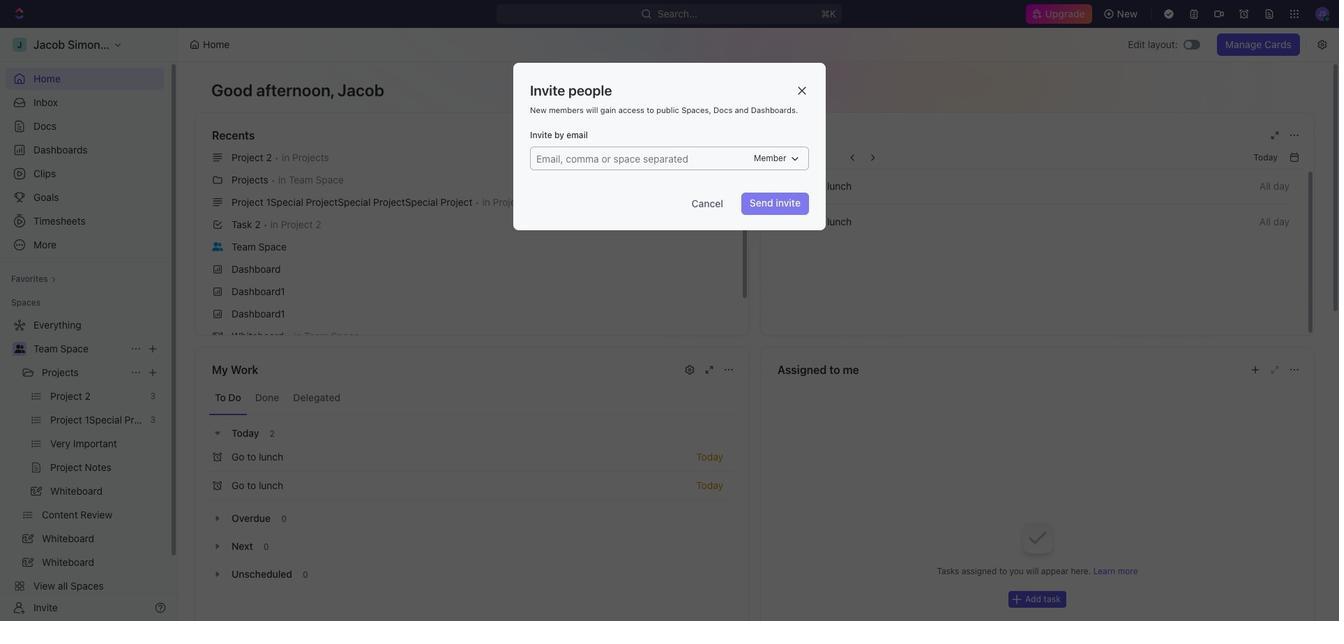 Task type: locate. For each thing, give the bounding box(es) containing it.
tree
[[6, 314, 164, 621]]

user group image
[[212, 242, 223, 251]]

tab list
[[209, 381, 735, 415]]



Task type: describe. For each thing, give the bounding box(es) containing it.
sidebar navigation
[[0, 28, 178, 621]]

tree inside sidebar navigation
[[6, 314, 164, 621]]

user group image
[[14, 345, 25, 353]]

Email, comma or space separated text field
[[532, 147, 753, 170]]



Task type: vqa. For each thing, say whether or not it's contained in the screenshot.
Tree
yes



